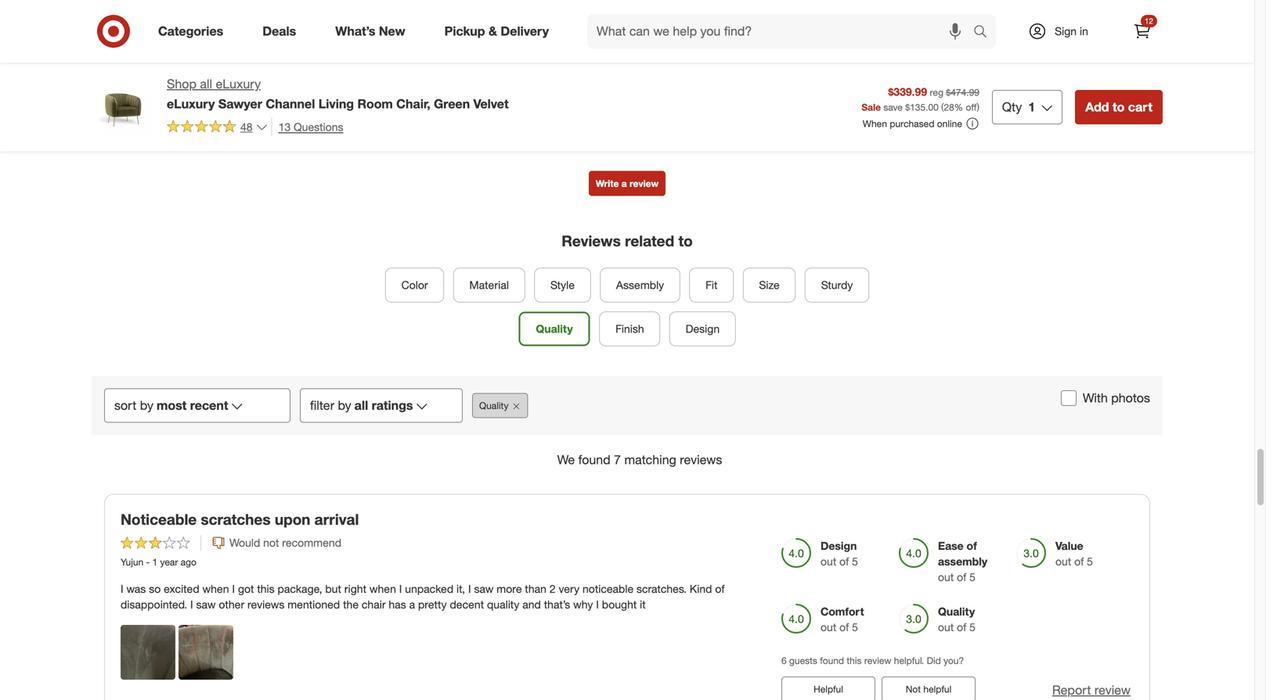 Task type: describe. For each thing, give the bounding box(es) containing it.
of down assembly
[[957, 571, 967, 585]]

filter
[[310, 398, 334, 413]]

guest review image 2 of 2, zoom in image
[[179, 626, 233, 681]]

guest review image 4 of 12, zoom in image
[[683, 37, 780, 135]]

scratches.
[[637, 583, 687, 597]]

sturdy
[[821, 278, 853, 292]]

1 horizontal spatial review
[[864, 655, 892, 667]]

48 link
[[167, 118, 268, 137]]

1 horizontal spatial 1
[[1028, 99, 1035, 115]]

sign in link
[[1015, 14, 1113, 49]]

not
[[906, 684, 921, 696]]

0 vertical spatial review
[[630, 178, 659, 190]]

when purchased online
[[863, 118, 962, 130]]

guest review image 5 of 12, zoom in image
[[793, 37, 891, 135]]

write a review
[[596, 178, 659, 190]]

guest review image 1 of 2, zoom in image
[[121, 626, 175, 681]]

of inside comfort out of 5
[[840, 621, 849, 635]]

reviews
[[562, 232, 621, 250]]

12
[[1145, 16, 1154, 26]]

1 horizontal spatial this
[[847, 655, 862, 667]]

all inside shop all eluxury eluxury sawyer channel living room chair, green velvet
[[200, 76, 212, 92]]

matching
[[625, 453, 676, 468]]

not helpful
[[906, 684, 952, 696]]

fit button
[[690, 268, 734, 303]]

color button
[[385, 268, 444, 303]]

when
[[863, 118, 887, 130]]

helpful button
[[782, 678, 876, 701]]

$
[[905, 101, 910, 113]]

assembly
[[616, 278, 664, 292]]

6 guests found this review helpful. did you?
[[782, 655, 964, 667]]

design
[[686, 322, 720, 336]]

reviews related to
[[562, 232, 693, 250]]

0 horizontal spatial 1
[[152, 557, 158, 569]]

year
[[160, 557, 178, 569]]

sign in
[[1055, 24, 1088, 38]]

cart
[[1128, 99, 1153, 115]]

noticeable scratches upon arrival
[[121, 511, 359, 529]]

design button
[[670, 312, 736, 346]]

2 vertical spatial review
[[1095, 683, 1131, 699]]

ago
[[181, 557, 196, 569]]

channel
[[266, 96, 315, 111]]

so
[[149, 583, 161, 597]]

value out of 5
[[1056, 540, 1093, 569]]

%
[[954, 101, 963, 113]]

excited
[[164, 583, 199, 597]]

in
[[1080, 24, 1088, 38]]

decent
[[450, 598, 484, 612]]

quality inside the quality out of 5
[[938, 605, 975, 619]]

bought
[[602, 598, 637, 612]]

helpful
[[814, 684, 843, 696]]

report review button
[[1052, 682, 1131, 700]]

$474.99
[[946, 86, 980, 98]]

with photos
[[1083, 391, 1150, 406]]

package,
[[278, 583, 322, 597]]

qty
[[1002, 99, 1022, 115]]

style button
[[534, 268, 591, 303]]

pretty
[[418, 598, 447, 612]]

disappointed.
[[121, 598, 187, 612]]

reg
[[930, 86, 944, 98]]

recent
[[190, 398, 228, 413]]

got
[[238, 583, 254, 597]]

qty 1
[[1002, 99, 1035, 115]]

chair,
[[396, 96, 430, 111]]

5 inside ease of assembly out of 5
[[970, 571, 976, 585]]

out for quality out of 5
[[938, 621, 954, 635]]

i right the why
[[596, 598, 599, 612]]

a inside button
[[622, 178, 627, 190]]

was
[[126, 583, 146, 597]]

1 horizontal spatial reviews
[[680, 453, 722, 468]]

finish button
[[600, 312, 660, 346]]

we
[[557, 453, 575, 468]]

out for comfort out of 5
[[821, 621, 837, 635]]

i was so excited when i got this package, but right when i unpacked it, i saw more than 2 very noticeable scratches. kind of disappointed. i saw other reviews mentioned the chair has a pretty decent quality and that's why i bought it
[[121, 583, 725, 612]]

categories
[[158, 24, 223, 39]]

1 vertical spatial quality button
[[472, 393, 528, 419]]

0 horizontal spatial quality
[[479, 400, 509, 412]]

yujun - 1 year ago
[[121, 557, 196, 569]]

1 vertical spatial to
[[679, 232, 693, 250]]

off
[[966, 101, 977, 113]]

i down excited
[[190, 598, 193, 612]]

guest review image 3 of 12, zoom in image
[[572, 37, 670, 135]]

image of eluxury sawyer channel living room chair, green velvet image
[[92, 75, 154, 138]]

5 for comfort out of 5
[[852, 621, 858, 635]]

ease of assembly out of 5
[[938, 540, 988, 585]]

living
[[319, 96, 354, 111]]

related
[[625, 232, 674, 250]]

would
[[229, 536, 260, 550]]

deals
[[263, 24, 296, 39]]

i right "it,"
[[468, 583, 471, 597]]

add to cart
[[1086, 99, 1153, 115]]

)
[[977, 101, 980, 113]]

size
[[759, 278, 780, 292]]

1 when from the left
[[202, 583, 229, 597]]

With photos checkbox
[[1061, 391, 1077, 406]]

0 vertical spatial found
[[578, 453, 611, 468]]

purchased
[[890, 118, 935, 130]]

i left was
[[121, 583, 123, 597]]

&
[[489, 24, 497, 39]]

add to cart button
[[1075, 90, 1163, 124]]



Task type: vqa. For each thing, say whether or not it's contained in the screenshot.
What's New link
yes



Task type: locate. For each thing, give the bounding box(es) containing it.
noticeable
[[583, 583, 634, 597]]

kind
[[690, 583, 712, 597]]

2 horizontal spatial review
[[1095, 683, 1131, 699]]

review right write
[[630, 178, 659, 190]]

a right write
[[622, 178, 627, 190]]

this up helpful button
[[847, 655, 862, 667]]

of inside i was so excited when i got this package, but right when i unpacked it, i saw more than 2 very noticeable scratches. kind of disappointed. i saw other reviews mentioned the chair has a pretty decent quality and that's why i bought it
[[715, 583, 725, 597]]

found up helpful button
[[820, 655, 844, 667]]

13 questions
[[278, 120, 343, 134]]

this inside i was so excited when i got this package, but right when i unpacked it, i saw more than 2 very noticeable scratches. kind of disappointed. i saw other reviews mentioned the chair has a pretty decent quality and that's why i bought it
[[257, 583, 275, 597]]

helpful
[[924, 684, 952, 696]]

new
[[379, 24, 405, 39]]

comfort out of 5
[[821, 605, 864, 635]]

velvet
[[474, 96, 509, 111]]

it,
[[457, 583, 465, 597]]

1 vertical spatial all
[[355, 398, 368, 413]]

13 questions link
[[271, 118, 343, 136]]

eluxury down shop
[[167, 96, 215, 111]]

out down design
[[821, 555, 837, 569]]

1 vertical spatial found
[[820, 655, 844, 667]]

questions
[[294, 120, 343, 134]]

1 horizontal spatial by
[[338, 398, 351, 413]]

save
[[884, 101, 903, 113]]

out inside value out of 5
[[1056, 555, 1072, 569]]

found
[[578, 453, 611, 468], [820, 655, 844, 667]]

arrival
[[315, 511, 359, 529]]

search button
[[966, 14, 1004, 52]]

0 horizontal spatial saw
[[196, 598, 216, 612]]

what's
[[335, 24, 375, 39]]

chair
[[362, 598, 386, 612]]

mentioned
[[288, 598, 340, 612]]

1 horizontal spatial saw
[[474, 583, 494, 597]]

a right has
[[409, 598, 415, 612]]

review
[[630, 178, 659, 190], [864, 655, 892, 667], [1095, 683, 1131, 699]]

0 horizontal spatial review
[[630, 178, 659, 190]]

1 vertical spatial reviews
[[247, 598, 285, 612]]

1 horizontal spatial quality
[[536, 322, 573, 336]]

0 horizontal spatial to
[[679, 232, 693, 250]]

a inside i was so excited when i got this package, but right when i unpacked it, i saw more than 2 very noticeable scratches. kind of disappointed. i saw other reviews mentioned the chair has a pretty decent quality and that's why i bought it
[[409, 598, 415, 612]]

1 vertical spatial saw
[[196, 598, 216, 612]]

5 inside the quality out of 5
[[970, 621, 976, 635]]

quality button
[[519, 312, 590, 346], [472, 393, 528, 419]]

eluxury up sawyer
[[216, 76, 261, 92]]

5 for design out of 5
[[852, 555, 858, 569]]

reviews down got
[[247, 598, 285, 612]]

review left the helpful.
[[864, 655, 892, 667]]

28
[[944, 101, 954, 113]]

write a review button
[[589, 171, 666, 196]]

that's
[[544, 598, 570, 612]]

of right kind
[[715, 583, 725, 597]]

all left 'ratings'
[[355, 398, 368, 413]]

1 vertical spatial a
[[409, 598, 415, 612]]

quality down more
[[487, 598, 520, 612]]

1 vertical spatial eluxury
[[167, 96, 215, 111]]

to right add
[[1113, 99, 1125, 115]]

What can we help you find? suggestions appear below search field
[[587, 14, 977, 49]]

out down assembly
[[938, 571, 954, 585]]

noticeable
[[121, 511, 197, 529]]

to right related
[[679, 232, 693, 250]]

material button
[[453, 268, 525, 303]]

pickup & delivery
[[445, 24, 549, 39]]

0 horizontal spatial eluxury
[[167, 96, 215, 111]]

filter by all ratings
[[310, 398, 413, 413]]

and
[[523, 598, 541, 612]]

0 vertical spatial quality button
[[519, 312, 590, 346]]

5 inside comfort out of 5
[[852, 621, 858, 635]]

out inside ease of assembly out of 5
[[938, 571, 954, 585]]

of inside the design out of 5
[[840, 555, 849, 569]]

did
[[927, 655, 941, 667]]

green
[[434, 96, 470, 111]]

by right sort
[[140, 398, 153, 413]]

0 vertical spatial reviews
[[680, 453, 722, 468]]

more
[[497, 583, 522, 597]]

0 horizontal spatial a
[[409, 598, 415, 612]]

this
[[257, 583, 275, 597], [847, 655, 862, 667]]

ease
[[938, 540, 964, 553]]

eluxury
[[216, 76, 261, 92], [167, 96, 215, 111]]

to
[[1113, 99, 1125, 115], [679, 232, 693, 250]]

when up chair
[[370, 583, 396, 597]]

0 vertical spatial all
[[200, 76, 212, 92]]

to inside button
[[1113, 99, 1125, 115]]

5 for quality out of 5
[[970, 621, 976, 635]]

0 horizontal spatial quality
[[487, 598, 520, 612]]

0 vertical spatial eluxury
[[216, 76, 261, 92]]

with
[[1083, 391, 1108, 406]]

1 horizontal spatial quality
[[938, 605, 975, 619]]

1 right qty
[[1028, 99, 1035, 115]]

found left 7
[[578, 453, 611, 468]]

by for sort by
[[140, 398, 153, 413]]

design
[[821, 540, 857, 553]]

but
[[325, 583, 341, 597]]

sawyer
[[218, 96, 262, 111]]

not
[[263, 536, 279, 550]]

scratches
[[201, 511, 271, 529]]

2 when from the left
[[370, 583, 396, 597]]

0 horizontal spatial found
[[578, 453, 611, 468]]

than
[[525, 583, 547, 597]]

quality
[[487, 598, 520, 612], [938, 605, 975, 619]]

deals link
[[249, 14, 316, 49]]

0 horizontal spatial by
[[140, 398, 153, 413]]

out down comfort
[[821, 621, 837, 635]]

assembly button
[[600, 268, 680, 303]]

saw
[[474, 583, 494, 597], [196, 598, 216, 612]]

out for value out of 5
[[1056, 555, 1072, 569]]

0 vertical spatial this
[[257, 583, 275, 597]]

out inside comfort out of 5
[[821, 621, 837, 635]]

guests
[[789, 655, 818, 667]]

-
[[146, 557, 150, 569]]

7
[[614, 453, 621, 468]]

quality up you?
[[938, 605, 975, 619]]

review right report
[[1095, 683, 1131, 699]]

out for design out of 5
[[821, 555, 837, 569]]

1 by from the left
[[140, 398, 153, 413]]

has
[[389, 598, 406, 612]]

12 link
[[1125, 14, 1160, 49]]

0 horizontal spatial when
[[202, 583, 229, 597]]

1 horizontal spatial eluxury
[[216, 76, 261, 92]]

by for filter by
[[338, 398, 351, 413]]

guest review image 2 of 12, zoom in image
[[462, 37, 560, 135]]

shop
[[167, 76, 197, 92]]

1 vertical spatial review
[[864, 655, 892, 667]]

why
[[573, 598, 593, 612]]

1 horizontal spatial a
[[622, 178, 627, 190]]

0 vertical spatial 1
[[1028, 99, 1035, 115]]

i up has
[[399, 583, 402, 597]]

reviews inside i was so excited when i got this package, but right when i unpacked it, i saw more than 2 very noticeable scratches. kind of disappointed. i saw other reviews mentioned the chair has a pretty decent quality and that's why i bought it
[[247, 598, 285, 612]]

guest review image 1 of 12, zoom in image
[[351, 37, 449, 135]]

i
[[121, 583, 123, 597], [232, 583, 235, 597], [399, 583, 402, 597], [468, 583, 471, 597], [190, 598, 193, 612], [596, 598, 599, 612]]

sale
[[862, 101, 881, 113]]

1 right -
[[152, 557, 158, 569]]

1 horizontal spatial found
[[820, 655, 844, 667]]

out up you?
[[938, 621, 954, 635]]

48
[[240, 120, 253, 134]]

when up other
[[202, 583, 229, 597]]

style
[[551, 278, 575, 292]]

0 vertical spatial saw
[[474, 583, 494, 597]]

1 vertical spatial quality
[[479, 400, 509, 412]]

0 vertical spatial to
[[1113, 99, 1125, 115]]

0 horizontal spatial this
[[257, 583, 275, 597]]

0 horizontal spatial all
[[200, 76, 212, 92]]

2 by from the left
[[338, 398, 351, 413]]

assembly
[[938, 555, 988, 569]]

135.00
[[910, 101, 939, 113]]

1 vertical spatial 1
[[152, 557, 158, 569]]

of inside the quality out of 5
[[957, 621, 967, 635]]

reviews right matching
[[680, 453, 722, 468]]

1 horizontal spatial to
[[1113, 99, 1125, 115]]

by right filter
[[338, 398, 351, 413]]

a
[[622, 178, 627, 190], [409, 598, 415, 612]]

would not recommend
[[229, 536, 341, 550]]

i left got
[[232, 583, 235, 597]]

out inside the design out of 5
[[821, 555, 837, 569]]

sort
[[114, 398, 137, 413]]

of down design
[[840, 555, 849, 569]]

pickup & delivery link
[[431, 14, 569, 49]]

13
[[278, 120, 291, 134]]

this right got
[[257, 583, 275, 597]]

out inside the quality out of 5
[[938, 621, 954, 635]]

all right shop
[[200, 76, 212, 92]]

sturdy button
[[805, 268, 869, 303]]

quality out of 5
[[938, 605, 976, 635]]

quality inside i was so excited when i got this package, but right when i unpacked it, i saw more than 2 very noticeable scratches. kind of disappointed. i saw other reviews mentioned the chair has a pretty decent quality and that's why i bought it
[[487, 598, 520, 612]]

of down comfort
[[840, 621, 849, 635]]

not helpful button
[[882, 678, 976, 701]]

delivery
[[501, 24, 549, 39]]

5 for value out of 5
[[1087, 555, 1093, 569]]

yujun
[[121, 557, 143, 569]]

1 horizontal spatial all
[[355, 398, 368, 413]]

what's new link
[[322, 14, 425, 49]]

of up you?
[[957, 621, 967, 635]]

shop all eluxury eluxury sawyer channel living room chair, green velvet
[[167, 76, 509, 111]]

1 horizontal spatial when
[[370, 583, 396, 597]]

of down value
[[1075, 555, 1084, 569]]

helpful.
[[894, 655, 924, 667]]

0 horizontal spatial reviews
[[247, 598, 285, 612]]

1 vertical spatial this
[[847, 655, 862, 667]]

0 vertical spatial quality
[[536, 322, 573, 336]]

pickup
[[445, 24, 485, 39]]

out down value
[[1056, 555, 1072, 569]]

the
[[343, 598, 359, 612]]

it
[[640, 598, 646, 612]]

5 inside the design out of 5
[[852, 555, 858, 569]]

material
[[470, 278, 509, 292]]

saw left other
[[196, 598, 216, 612]]

0 vertical spatial a
[[622, 178, 627, 190]]

5 inside value out of 5
[[1087, 555, 1093, 569]]

of inside value out of 5
[[1075, 555, 1084, 569]]

saw right "it,"
[[474, 583, 494, 597]]

$339.99
[[888, 85, 927, 99]]

$339.99 reg $474.99 sale save $ 135.00 ( 28 % off )
[[862, 85, 980, 113]]

of up assembly
[[967, 540, 977, 553]]



